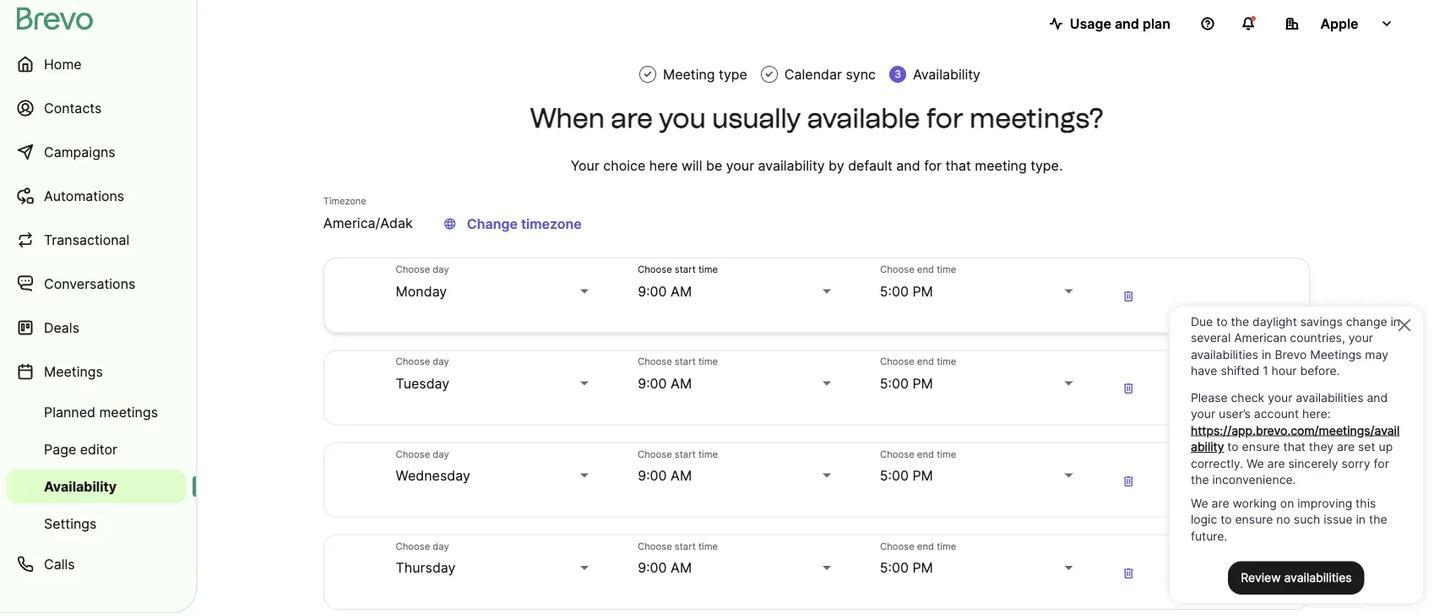 Task type: locate. For each thing, give the bounding box(es) containing it.
0 horizontal spatial no color image
[[643, 68, 653, 80]]

availability down page editor
[[44, 478, 117, 495]]

5:00 PM field
[[880, 281, 1077, 301], [880, 373, 1077, 394], [880, 466, 1077, 486], [880, 558, 1077, 578]]

check left meeting
[[643, 68, 653, 80]]

1 horizontal spatial no color image
[[764, 68, 775, 80]]

meeting
[[975, 157, 1027, 174]]

3 9:00 am field from the top
[[638, 466, 835, 486]]

1 horizontal spatial check
[[764, 68, 775, 80]]

thursday
[[396, 560, 456, 576]]

5:00 pm field for monday
[[880, 281, 1077, 301]]

1 horizontal spatial and
[[1115, 15, 1140, 32]]

4 5:00 pm from the top
[[880, 560, 933, 576]]

remove range image
[[1119, 286, 1139, 307], [1119, 379, 1139, 399], [1119, 471, 1139, 491], [1119, 563, 1139, 583]]

no color image right type
[[764, 68, 775, 80]]

for up that at the right top
[[927, 102, 964, 134]]

transactional
[[44, 231, 130, 248]]

2 pm from the top
[[913, 375, 933, 392]]

no color image left meeting
[[643, 68, 653, 80]]

2 am from the top
[[671, 375, 692, 392]]

3 9:00 from the top
[[638, 467, 667, 484]]

5:00 pm for wednesday
[[880, 467, 933, 484]]

delete for tuesday
[[1122, 381, 1136, 397]]

transactional link
[[7, 220, 186, 260]]

america/adak
[[323, 215, 413, 232]]

no color image
[[643, 68, 653, 80], [764, 68, 775, 80]]

4 5:00 from the top
[[880, 560, 909, 576]]

4 9:00 am from the top
[[638, 560, 692, 576]]

availability
[[913, 66, 981, 82], [44, 478, 117, 495]]

3 5:00 from the top
[[880, 467, 909, 484]]

default
[[848, 157, 893, 174]]

1 9:00 am field from the top
[[638, 281, 835, 301]]

change
[[467, 216, 518, 232]]

2 delete from the top
[[1122, 381, 1136, 397]]

type
[[719, 66, 748, 82]]

editor
[[80, 441, 117, 457]]

no color image for meeting type
[[643, 68, 653, 80]]

availability right 3
[[913, 66, 981, 82]]

2 9:00 from the top
[[638, 375, 667, 392]]

campaigns
[[44, 144, 115, 160]]

1 5:00 from the top
[[880, 283, 909, 299]]

meeting
[[663, 66, 715, 82]]

delete button for thursday
[[1112, 555, 1146, 589]]

will
[[682, 157, 702, 174]]

0 vertical spatial and
[[1115, 15, 1140, 32]]

1 am from the top
[[671, 283, 692, 299]]

9:00 am
[[638, 283, 692, 299], [638, 375, 692, 392], [638, 467, 692, 484], [638, 560, 692, 576]]

3 delete button from the top
[[1112, 463, 1146, 497]]

2 9:00 am from the top
[[638, 375, 692, 392]]

4 5:00 pm field from the top
[[880, 558, 1077, 578]]

1 9:00 from the top
[[638, 283, 667, 299]]

4 delete button from the top
[[1112, 555, 1146, 589]]

5:00 pm for thursday
[[880, 560, 933, 576]]

page editor link
[[7, 433, 186, 466]]

left image
[[440, 214, 460, 234]]

2 5:00 from the top
[[880, 375, 909, 392]]

2 check from the left
[[764, 68, 775, 80]]

delete for thursday
[[1122, 565, 1136, 581]]

contacts link
[[7, 88, 186, 128]]

1 vertical spatial and
[[897, 157, 921, 174]]

5:00
[[880, 283, 909, 299], [880, 375, 909, 392], [880, 467, 909, 484], [880, 560, 909, 576]]

meetings link
[[7, 351, 186, 392]]

type.
[[1031, 157, 1063, 174]]

5:00 pm
[[880, 283, 933, 299], [880, 375, 933, 392], [880, 467, 933, 484], [880, 560, 933, 576]]

1 9:00 am from the top
[[638, 283, 692, 299]]

4 am from the top
[[671, 560, 692, 576]]

pm for wednesday
[[913, 467, 933, 484]]

4 pm from the top
[[913, 560, 933, 576]]

planned meetings link
[[7, 395, 186, 429]]

pm for monday
[[913, 283, 933, 299]]

calendar sync
[[785, 66, 876, 82]]

Wednesday field
[[396, 466, 592, 486]]

9:00
[[638, 283, 667, 299], [638, 375, 667, 392], [638, 467, 667, 484], [638, 560, 667, 576]]

5:00 pm field for wednesday
[[880, 466, 1077, 486]]

5:00 pm field for thursday
[[880, 558, 1077, 578]]

your choice here will be your availability by default and for that meeting type.
[[571, 157, 1063, 174]]

2 no color image from the left
[[764, 68, 775, 80]]

delete button
[[1112, 279, 1146, 312], [1112, 371, 1146, 405], [1112, 463, 1146, 497], [1112, 555, 1146, 589]]

1 5:00 pm field from the top
[[880, 281, 1077, 301]]

am
[[671, 283, 692, 299], [671, 375, 692, 392], [671, 467, 692, 484], [671, 560, 692, 576]]

available
[[807, 102, 921, 134]]

for left that at the right top
[[924, 157, 942, 174]]

are
[[611, 102, 653, 134]]

5:00 for thursday
[[880, 560, 909, 576]]

availability
[[758, 157, 825, 174]]

1 delete from the top
[[1122, 288, 1136, 304]]

3 pm from the top
[[913, 467, 933, 484]]

3 am from the top
[[671, 467, 692, 484]]

5:00 pm for tuesday
[[880, 375, 933, 392]]

delete
[[1122, 288, 1136, 304], [1122, 381, 1136, 397], [1122, 473, 1136, 489], [1122, 565, 1136, 581]]

1 vertical spatial availability
[[44, 478, 117, 495]]

1 pm from the top
[[913, 283, 933, 299]]

and left plan
[[1115, 15, 1140, 32]]

2 9:00 am field from the top
[[638, 373, 835, 394]]

for
[[927, 102, 964, 134], [924, 157, 942, 174]]

4 9:00 from the top
[[638, 560, 667, 576]]

4 remove range image from the top
[[1119, 563, 1139, 583]]

3 9:00 am from the top
[[638, 467, 692, 484]]

0 horizontal spatial check
[[643, 68, 653, 80]]

change timezone
[[467, 216, 582, 232]]

sync
[[846, 66, 876, 82]]

calls link
[[7, 544, 186, 585]]

9:00 for thursday
[[638, 560, 667, 576]]

1 check from the left
[[643, 68, 653, 80]]

campaigns link
[[7, 132, 186, 172]]

4 9:00 am field from the top
[[638, 558, 835, 578]]

pm
[[913, 283, 933, 299], [913, 375, 933, 392], [913, 467, 933, 484], [913, 560, 933, 576]]

2 remove range image from the top
[[1119, 379, 1139, 399]]

calendar
[[785, 66, 842, 82]]

by
[[829, 157, 845, 174]]

9:00 AM field
[[638, 281, 835, 301], [638, 373, 835, 394], [638, 466, 835, 486], [638, 558, 835, 578]]

planned
[[44, 404, 95, 420]]

settings link
[[7, 507, 186, 541]]

remove range image for thursday
[[1119, 563, 1139, 583]]

1 no color image from the left
[[643, 68, 653, 80]]

delete button for monday
[[1112, 279, 1146, 312]]

4 delete from the top
[[1122, 565, 1136, 581]]

Thursday field
[[396, 558, 592, 578]]

1 5:00 pm from the top
[[880, 283, 933, 299]]

3 remove range image from the top
[[1119, 471, 1139, 491]]

and right default at top right
[[897, 157, 921, 174]]

usage
[[1070, 15, 1112, 32]]

remove range image for wednesday
[[1119, 471, 1139, 491]]

2 5:00 pm field from the top
[[880, 373, 1077, 394]]

5:00 pm for monday
[[880, 283, 933, 299]]

check
[[643, 68, 653, 80], [764, 68, 775, 80]]

and
[[1115, 15, 1140, 32], [897, 157, 921, 174]]

meetings?
[[970, 102, 1104, 134]]

here
[[650, 157, 678, 174]]

meeting type
[[663, 66, 748, 82]]

2 5:00 pm from the top
[[880, 375, 933, 392]]

your
[[571, 157, 600, 174]]

settings
[[44, 515, 97, 532]]

timezone
[[521, 216, 582, 232]]

3 delete from the top
[[1122, 473, 1136, 489]]

remove range image for monday
[[1119, 286, 1139, 307]]

0 horizontal spatial and
[[897, 157, 921, 174]]

usage and plan
[[1070, 15, 1171, 32]]

conversations
[[44, 275, 135, 292]]

meetings
[[99, 404, 158, 420]]

1 horizontal spatial availability
[[913, 66, 981, 82]]

2 delete button from the top
[[1112, 371, 1146, 405]]

usually
[[712, 102, 801, 134]]

check right type
[[764, 68, 775, 80]]

1 remove range image from the top
[[1119, 286, 1139, 307]]

1 delete button from the top
[[1112, 279, 1146, 312]]

when
[[530, 102, 605, 134]]

3 5:00 pm field from the top
[[880, 466, 1077, 486]]

delete for wednesday
[[1122, 473, 1136, 489]]

3 5:00 pm from the top
[[880, 467, 933, 484]]



Task type: vqa. For each thing, say whether or not it's contained in the screenshot.
build
no



Task type: describe. For each thing, give the bounding box(es) containing it.
5:00 for tuesday
[[880, 375, 909, 392]]

and inside button
[[1115, 15, 1140, 32]]

timezone
[[323, 196, 366, 207]]

delete for monday
[[1122, 288, 1136, 304]]

plan
[[1143, 15, 1171, 32]]

delete button for wednesday
[[1112, 463, 1146, 497]]

your
[[726, 157, 755, 174]]

am for wednesday
[[671, 467, 692, 484]]

5:00 for monday
[[880, 283, 909, 299]]

9:00 for tuesday
[[638, 375, 667, 392]]

9:00 am for tuesday
[[638, 375, 692, 392]]

am for tuesday
[[671, 375, 692, 392]]

pm for tuesday
[[913, 375, 933, 392]]

be
[[706, 157, 723, 174]]

am for thursday
[[671, 560, 692, 576]]

apple button
[[1272, 7, 1408, 41]]

planned meetings
[[44, 404, 158, 420]]

home
[[44, 56, 82, 72]]

pm for thursday
[[913, 560, 933, 576]]

delete button for tuesday
[[1112, 371, 1146, 405]]

Tuesday field
[[396, 373, 592, 394]]

Monday field
[[396, 281, 592, 301]]

when are you usually available for meetings?
[[530, 102, 1104, 134]]

9:00 am field for tuesday
[[638, 373, 835, 394]]

conversations link
[[7, 264, 186, 304]]

apple
[[1321, 15, 1359, 32]]

tuesday
[[396, 375, 450, 392]]

0 horizontal spatial availability
[[44, 478, 117, 495]]

check for meeting
[[643, 68, 653, 80]]

you
[[659, 102, 706, 134]]

5:00 pm field for tuesday
[[880, 373, 1077, 394]]

home link
[[7, 44, 186, 84]]

1 vertical spatial for
[[924, 157, 942, 174]]

that
[[946, 157, 971, 174]]

deals
[[44, 319, 79, 336]]

remove range image for tuesday
[[1119, 379, 1139, 399]]

9:00 am field for monday
[[638, 281, 835, 301]]

language
[[443, 216, 457, 232]]

automations
[[44, 188, 124, 204]]

page editor
[[44, 441, 117, 457]]

3
[[895, 68, 901, 80]]

no color image for calendar sync
[[764, 68, 775, 80]]

choice
[[604, 157, 646, 174]]

0 vertical spatial for
[[927, 102, 964, 134]]

calls
[[44, 556, 75, 572]]

wednesday
[[396, 467, 470, 484]]

9:00 am field for thursday
[[638, 558, 835, 578]]

contacts
[[44, 100, 102, 116]]

9:00 for wednesday
[[638, 467, 667, 484]]

9:00 am for monday
[[638, 283, 692, 299]]

check for calendar
[[764, 68, 775, 80]]

9:00 for monday
[[638, 283, 667, 299]]

9:00 am field for wednesday
[[638, 466, 835, 486]]

usage and plan button
[[1036, 7, 1184, 41]]

9:00 am for thursday
[[638, 560, 692, 576]]

meetings
[[44, 363, 103, 380]]

page
[[44, 441, 76, 457]]

am for monday
[[671, 283, 692, 299]]

9:00 am for wednesday
[[638, 467, 692, 484]]

automations link
[[7, 176, 186, 216]]

monday
[[396, 283, 447, 299]]

0 vertical spatial availability
[[913, 66, 981, 82]]

availability link
[[7, 470, 186, 504]]

5:00 for wednesday
[[880, 467, 909, 484]]

deals link
[[7, 308, 186, 348]]



